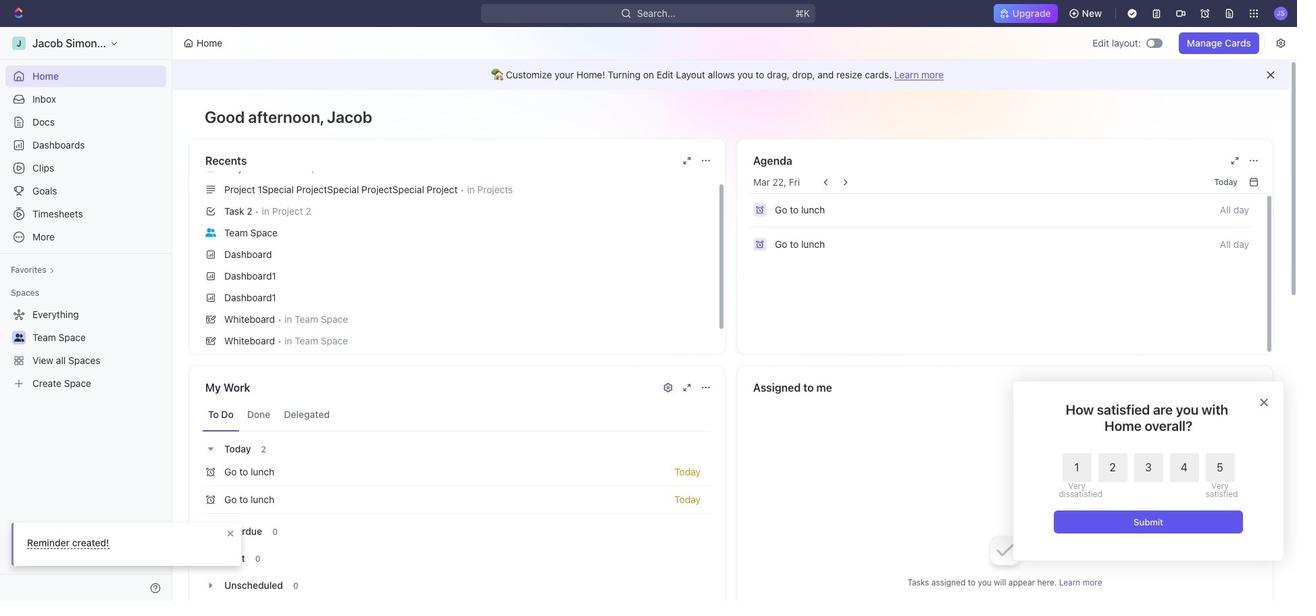 Task type: vqa. For each thing, say whether or not it's contained in the screenshot.
Sidebar navigation
yes



Task type: describe. For each thing, give the bounding box(es) containing it.
jacob simon's workspace, , element
[[12, 36, 26, 50]]

sidebar navigation
[[0, 27, 175, 601]]



Task type: locate. For each thing, give the bounding box(es) containing it.
user group image
[[205, 228, 216, 237], [14, 334, 24, 342]]

option group
[[1059, 453, 1235, 499]]

user group image inside tree
[[14, 334, 24, 342]]

1 horizontal spatial user group image
[[205, 228, 216, 237]]

tree inside sidebar navigation
[[5, 304, 166, 395]]

0 vertical spatial user group image
[[205, 228, 216, 237]]

0 horizontal spatial user group image
[[14, 334, 24, 342]]

alert
[[172, 60, 1290, 90]]

1 vertical spatial user group image
[[14, 334, 24, 342]]

dialog
[[1014, 382, 1284, 561]]

tab list
[[203, 399, 712, 432]]

tree
[[5, 304, 166, 395]]



